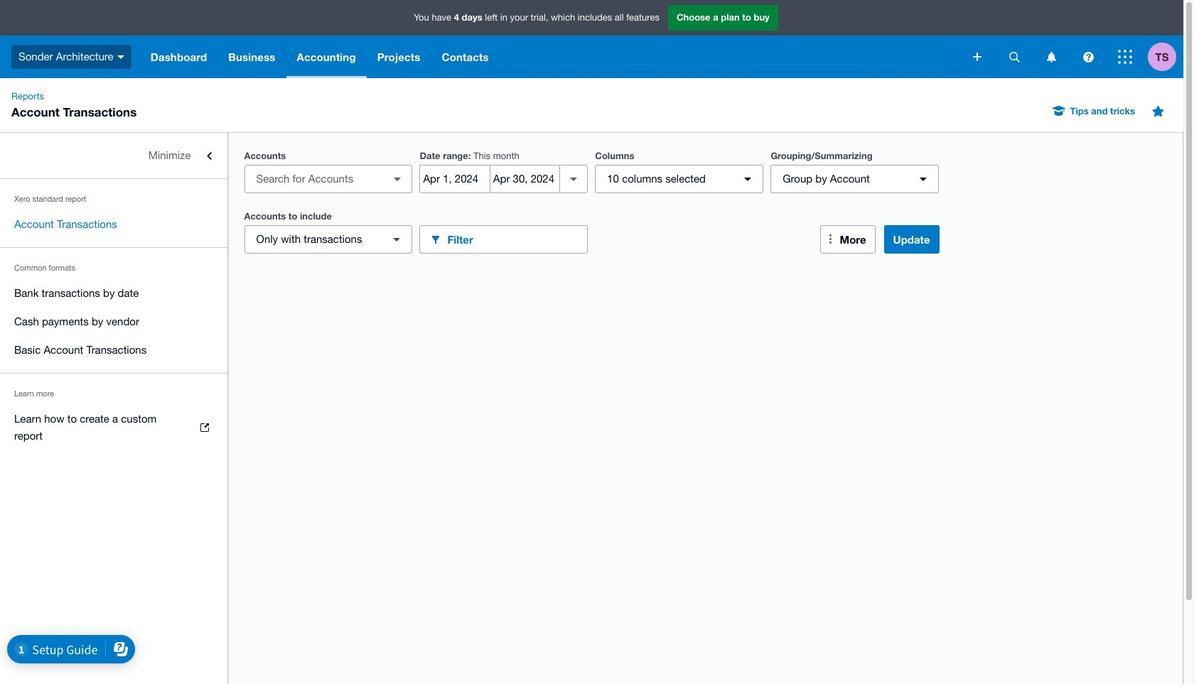 Task type: describe. For each thing, give the bounding box(es) containing it.
list of convenience dates image
[[560, 165, 588, 193]]

open image
[[384, 165, 412, 193]]

Select end date field
[[490, 166, 560, 193]]



Task type: vqa. For each thing, say whether or not it's contained in the screenshot.
svg icon
yes



Task type: locate. For each thing, give the bounding box(es) containing it.
svg image
[[1047, 52, 1056, 62], [1083, 52, 1094, 62]]

banner
[[0, 0, 1184, 78]]

1 svg image from the left
[[1047, 52, 1056, 62]]

remove from favorites image
[[1144, 97, 1172, 125]]

None field
[[244, 165, 413, 193]]

Select start date field
[[420, 166, 490, 193]]

0 horizontal spatial svg image
[[1047, 52, 1056, 62]]

svg image
[[1118, 50, 1133, 64], [1009, 52, 1020, 62], [973, 53, 982, 61], [117, 55, 124, 59]]

2 svg image from the left
[[1083, 52, 1094, 62]]

1 horizontal spatial svg image
[[1083, 52, 1094, 62]]

Search for Accounts text field
[[245, 166, 386, 193]]



